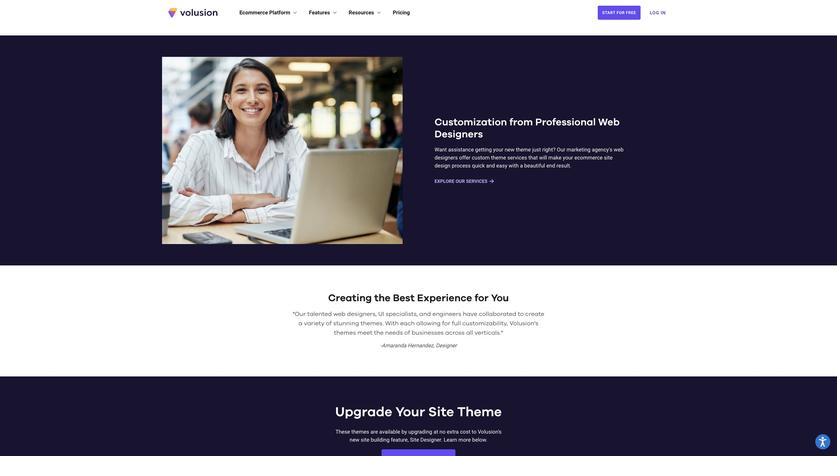 Task type: vqa. For each thing, say whether or not it's contained in the screenshot.
"offer"
yes



Task type: locate. For each thing, give the bounding box(es) containing it.
view tapestry demo
[[340, 7, 388, 13]]

0 vertical spatial and
[[487, 163, 496, 169]]

volusion's inside ""our talented web designers, ui specialists, and engineers have collaborated to create a variety of stunning themes. with each allowing for full customizability, volusion's themes meet the needs of businesses across all verticals.""
[[510, 321, 539, 327]]

1 learn about upgrading link from the left
[[205, 6, 263, 14]]

of
[[326, 321, 332, 327], [405, 330, 411, 336]]

0 vertical spatial web
[[614, 146, 624, 153]]

volusion's
[[510, 321, 539, 327], [478, 429, 502, 435]]

1 horizontal spatial to
[[518, 311, 524, 317]]

0 vertical spatial to
[[518, 311, 524, 317]]

feature,
[[391, 437, 409, 443]]

2 horizontal spatial learn about upgrading link
[[558, 6, 616, 14]]

1 horizontal spatial for
[[475, 293, 489, 303]]

demo right the tapestry
[[374, 7, 388, 13]]

specialists,
[[386, 311, 418, 317]]

themes inside ""our talented web designers, ui specialists, and engineers have collaborated to create a variety of stunning themes. with each allowing for full customizability, volusion's themes meet the needs of businesses across all verticals.""
[[334, 330, 356, 336]]

0 horizontal spatial demo
[[188, 7, 202, 13]]

0 vertical spatial for
[[475, 293, 489, 303]]

new down these
[[350, 437, 360, 443]]

your right 'getting'
[[494, 146, 504, 153]]

experience
[[418, 293, 473, 303]]

0 vertical spatial themes
[[334, 330, 356, 336]]

explore our services link
[[435, 178, 495, 185]]

0 horizontal spatial new
[[350, 437, 360, 443]]

1 horizontal spatial and
[[487, 163, 496, 169]]

1 vertical spatial volusion's
[[478, 429, 502, 435]]

of down each
[[405, 330, 411, 336]]

across
[[446, 330, 465, 336]]

1 horizontal spatial web
[[614, 146, 624, 153]]

learn inside these themes are available by upgrading at no extra cost to volusion's new site building feature, site designer. learn more below.
[[444, 437, 458, 443]]

2 demo from the left
[[374, 7, 388, 13]]

0 vertical spatial the
[[375, 293, 391, 303]]

1 about from the left
[[223, 7, 237, 13]]

2 about from the left
[[409, 7, 423, 13]]

site left building
[[361, 437, 370, 443]]

theme
[[516, 146, 531, 153], [492, 155, 507, 161]]

about for view taos demo
[[223, 7, 237, 13]]

ecommerce platform
[[240, 9, 291, 16]]

upgrading
[[238, 7, 263, 13], [425, 7, 449, 13], [591, 7, 616, 13]]

2 horizontal spatial upgrading
[[591, 7, 616, 13]]

upgrade
[[336, 406, 393, 419]]

3 learn about upgrading from the left
[[561, 7, 616, 13]]

to for creating the best experience for you
[[518, 311, 524, 317]]

custom
[[472, 155, 490, 161]]

view left the taos
[[162, 7, 174, 13]]

upgrading for view taos demo
[[238, 7, 263, 13]]

that
[[529, 155, 538, 161]]

1 horizontal spatial site
[[605, 155, 613, 161]]

learn about upgrading for view taos demo
[[208, 7, 263, 13]]

ecommerce platform button
[[240, 9, 299, 17]]

web inside ""our talented web designers, ui specialists, and engineers have collaborated to create a variety of stunning themes. with each allowing for full customizability, volusion's themes meet the needs of businesses across all verticals.""
[[334, 311, 346, 317]]

your
[[494, 146, 504, 153], [563, 155, 574, 161]]

new
[[505, 146, 515, 153], [350, 437, 360, 443]]

0 horizontal spatial and
[[420, 311, 431, 317]]

to inside ""our talented web designers, ui specialists, and engineers have collaborated to create a variety of stunning themes. with each allowing for full customizability, volusion's themes meet the needs of businesses across all verticals.""
[[518, 311, 524, 317]]

0 horizontal spatial to
[[472, 429, 477, 435]]

2 learn about upgrading from the left
[[394, 7, 449, 13]]

building
[[371, 437, 390, 443]]

2 horizontal spatial learn about upgrading
[[561, 7, 616, 13]]

quick
[[473, 163, 485, 169]]

by
[[402, 429, 408, 435]]

these themes are available by upgrading at no extra cost to volusion's new site building feature, site designer. learn more below.
[[336, 429, 502, 443]]

1 horizontal spatial of
[[405, 330, 411, 336]]

learn
[[208, 7, 221, 13], [394, 7, 408, 13], [561, 7, 574, 13], [444, 437, 458, 443]]

-amaranda hernandez, designer
[[381, 343, 457, 349]]

and up the allowing
[[420, 311, 431, 317]]

verticals."
[[475, 330, 504, 336]]

no
[[440, 429, 446, 435]]

just
[[533, 146, 542, 153]]

offer
[[460, 155, 471, 161]]

0 horizontal spatial upgrading
[[238, 7, 263, 13]]

theme up services
[[516, 146, 531, 153]]

log in
[[650, 10, 667, 15]]

the down themes.
[[374, 330, 384, 336]]

themes down stunning
[[334, 330, 356, 336]]

1 horizontal spatial learn about upgrading link
[[391, 6, 449, 14]]

about
[[223, 7, 237, 13], [409, 7, 423, 13], [576, 7, 590, 13]]

allowing
[[417, 321, 441, 327]]

talented
[[308, 311, 332, 317]]

to left create
[[518, 311, 524, 317]]

the up ui
[[375, 293, 391, 303]]

for down engineers
[[443, 321, 451, 327]]

site down agency's
[[605, 155, 613, 161]]

to
[[518, 311, 524, 317], [472, 429, 477, 435]]

0 horizontal spatial a
[[299, 321, 303, 327]]

tapestry
[[352, 7, 373, 13]]

professional
[[536, 117, 596, 127]]

1 vertical spatial site
[[361, 437, 370, 443]]

a
[[521, 163, 523, 169], [299, 321, 303, 327]]

of down talented
[[326, 321, 332, 327]]

1 vertical spatial theme
[[492, 155, 507, 161]]

explore
[[435, 179, 455, 184]]

1 upgrading from the left
[[238, 7, 263, 13]]

1 vertical spatial the
[[374, 330, 384, 336]]

web inside want assistance getting your new theme just right? our marketing agency's web designers offer custom theme services that will make your ecommerce site design process quick and easy with a beautiful end result.
[[614, 146, 624, 153]]

0 vertical spatial site
[[605, 155, 613, 161]]

0 horizontal spatial site
[[410, 437, 420, 443]]

and left easy
[[487, 163, 496, 169]]

want
[[435, 146, 447, 153]]

0 horizontal spatial learn about upgrading
[[208, 7, 263, 13]]

0 horizontal spatial web
[[334, 311, 346, 317]]

1 horizontal spatial theme
[[516, 146, 531, 153]]

for left you
[[475, 293, 489, 303]]

your up "result."
[[563, 155, 574, 161]]

for inside ""our talented web designers, ui specialists, and engineers have collaborated to create a variety of stunning themes. with each allowing for full customizability, volusion's themes meet the needs of businesses across all verticals.""
[[443, 321, 451, 327]]

1 horizontal spatial new
[[505, 146, 515, 153]]

volusion's down create
[[510, 321, 539, 327]]

stunning
[[334, 321, 359, 327]]

0 vertical spatial your
[[494, 146, 504, 153]]

1 horizontal spatial volusion's
[[510, 321, 539, 327]]

1 horizontal spatial your
[[563, 155, 574, 161]]

0 horizontal spatial site
[[361, 437, 370, 443]]

1 horizontal spatial upgrading
[[425, 7, 449, 13]]

1 vertical spatial themes
[[352, 429, 370, 435]]

1 horizontal spatial view
[[340, 7, 351, 13]]

2 horizontal spatial about
[[576, 7, 590, 13]]

1 vertical spatial new
[[350, 437, 360, 443]]

0 horizontal spatial about
[[223, 7, 237, 13]]

new inside want assistance getting your new theme just right? our marketing agency's web designers offer custom theme services that will make your ecommerce site design process quick and easy with a beautiful end result.
[[505, 146, 515, 153]]

demo right the taos
[[188, 7, 202, 13]]

to right cost
[[472, 429, 477, 435]]

collaborated
[[479, 311, 517, 317]]

a right with
[[521, 163, 523, 169]]

1 vertical spatial your
[[563, 155, 574, 161]]

theme
[[458, 406, 502, 419]]

new up services
[[505, 146, 515, 153]]

2 learn about upgrading link from the left
[[391, 6, 449, 14]]

0 vertical spatial new
[[505, 146, 515, 153]]

new inside these themes are available by upgrading at no extra cost to volusion's new site building feature, site designer. learn more below.
[[350, 437, 360, 443]]

0 horizontal spatial theme
[[492, 155, 507, 161]]

volusion's up the below.
[[478, 429, 502, 435]]

getting
[[476, 146, 492, 153]]

0 horizontal spatial for
[[443, 321, 451, 327]]

site up no
[[429, 406, 455, 419]]

want assistance getting your new theme just right? our marketing agency's web designers offer custom theme services that will make your ecommerce site design process quick and easy with a beautiful end result.
[[435, 146, 624, 169]]

1 vertical spatial for
[[443, 321, 451, 327]]

1 vertical spatial a
[[299, 321, 303, 327]]

1 horizontal spatial about
[[409, 7, 423, 13]]

0 horizontal spatial your
[[494, 146, 504, 153]]

below.
[[473, 437, 488, 443]]

1 learn about upgrading from the left
[[208, 7, 263, 13]]

site down upgrading
[[410, 437, 420, 443]]

learn about upgrading
[[208, 7, 263, 13], [394, 7, 449, 13], [561, 7, 616, 13]]

1 vertical spatial web
[[334, 311, 346, 317]]

learn about upgrading link
[[205, 6, 263, 14], [391, 6, 449, 14], [558, 6, 616, 14]]

assistance
[[449, 146, 474, 153]]

ui
[[379, 311, 385, 317]]

web right agency's
[[614, 146, 624, 153]]

customization from professional web designers
[[435, 117, 620, 139]]

demo
[[188, 7, 202, 13], [374, 7, 388, 13]]

each
[[401, 321, 415, 327]]

1 horizontal spatial demo
[[374, 7, 388, 13]]

and inside ""our talented web designers, ui specialists, and engineers have collaborated to create a variety of stunning themes. with each allowing for full customizability, volusion's themes meet the needs of businesses across all verticals.""
[[420, 311, 431, 317]]

features button
[[309, 9, 338, 17]]

0 horizontal spatial view
[[162, 7, 174, 13]]

full
[[452, 321, 461, 327]]

"our
[[293, 311, 306, 317]]

to inside these themes are available by upgrading at no extra cost to volusion's new site building feature, site designer. learn more below.
[[472, 429, 477, 435]]

0 vertical spatial a
[[521, 163, 523, 169]]

will
[[540, 155, 548, 161]]

upgrade your site theme
[[336, 406, 502, 419]]

site inside these themes are available by upgrading at no extra cost to volusion's new site building feature, site designer. learn more below.
[[410, 437, 420, 443]]

2 view from the left
[[340, 7, 351, 13]]

learn about upgrading for view tapestry demo
[[394, 7, 449, 13]]

in
[[661, 10, 667, 15]]

1 view from the left
[[162, 7, 174, 13]]

1 vertical spatial to
[[472, 429, 477, 435]]

designers,
[[347, 311, 377, 317]]

a down "our
[[299, 321, 303, 327]]

the
[[375, 293, 391, 303], [374, 330, 384, 336]]

1 demo from the left
[[188, 7, 202, 13]]

themes inside these themes are available by upgrading at no extra cost to volusion's new site building feature, site designer. learn more below.
[[352, 429, 370, 435]]

web
[[614, 146, 624, 153], [334, 311, 346, 317]]

web up stunning
[[334, 311, 346, 317]]

about for view tapestry demo
[[409, 7, 423, 13]]

0 horizontal spatial of
[[326, 321, 332, 327]]

and
[[487, 163, 496, 169], [420, 311, 431, 317]]

needs
[[386, 330, 403, 336]]

1 horizontal spatial learn about upgrading
[[394, 7, 449, 13]]

open accessibe: accessibility options, statement and help image
[[820, 437, 827, 447]]

1 vertical spatial and
[[420, 311, 431, 317]]

1 horizontal spatial site
[[429, 406, 455, 419]]

2 upgrading from the left
[[425, 7, 449, 13]]

1 horizontal spatial a
[[521, 163, 523, 169]]

0 vertical spatial volusion's
[[510, 321, 539, 327]]

view left the tapestry
[[340, 7, 351, 13]]

to for upgrade your site theme
[[472, 429, 477, 435]]

volusion's inside these themes are available by upgrading at no extra cost to volusion's new site building feature, site designer. learn more below.
[[478, 429, 502, 435]]

theme up easy
[[492, 155, 507, 161]]

0 horizontal spatial learn about upgrading link
[[205, 6, 263, 14]]

1 vertical spatial site
[[410, 437, 420, 443]]

view
[[162, 7, 174, 13], [340, 7, 351, 13]]

themes left are
[[352, 429, 370, 435]]

learn about upgrading link for view taos demo
[[205, 6, 263, 14]]

0 horizontal spatial volusion's
[[478, 429, 502, 435]]



Task type: describe. For each thing, give the bounding box(es) containing it.
view for view tapestry demo
[[340, 7, 351, 13]]

creating
[[328, 293, 372, 303]]

a inside want assistance getting your new theme just right? our marketing agency's web designers offer custom theme services that will make your ecommerce site design process quick and easy with a beautiful end result.
[[521, 163, 523, 169]]

best
[[393, 293, 415, 303]]

log in link
[[646, 5, 671, 20]]

design
[[435, 163, 451, 169]]

platform
[[270, 9, 291, 16]]

site inside want assistance getting your new theme just right? our marketing agency's web designers offer custom theme services that will make your ecommerce site design process quick and easy with a beautiful end result.
[[605, 155, 613, 161]]

result.
[[557, 163, 572, 169]]

extra
[[447, 429, 459, 435]]

0 vertical spatial of
[[326, 321, 332, 327]]

log
[[650, 10, 660, 15]]

-
[[381, 343, 382, 349]]

view for view taos demo
[[162, 7, 174, 13]]

features
[[309, 9, 330, 16]]

businesses
[[412, 330, 444, 336]]

cost
[[461, 429, 471, 435]]

3 upgrading from the left
[[591, 7, 616, 13]]

3 about from the left
[[576, 7, 590, 13]]

ecommerce
[[240, 9, 268, 16]]

explore our services
[[435, 179, 488, 184]]

3 learn about upgrading link from the left
[[558, 6, 616, 14]]

easy
[[497, 163, 508, 169]]

free
[[627, 10, 637, 15]]

create
[[526, 311, 545, 317]]

start for free
[[603, 10, 637, 15]]

services
[[467, 179, 488, 184]]

web
[[599, 117, 620, 127]]

a inside ""our talented web designers, ui specialists, and engineers have collaborated to create a variety of stunning themes. with each allowing for full customizability, volusion's themes meet the needs of businesses across all verticals.""
[[299, 321, 303, 327]]

marketing
[[567, 146, 591, 153]]

demo for view tapestry demo
[[374, 7, 388, 13]]

your
[[396, 406, 426, 419]]

services
[[508, 155, 528, 161]]

and inside want assistance getting your new theme just right? our marketing agency's web designers offer custom theme services that will make your ecommerce site design process quick and easy with a beautiful end result.
[[487, 163, 496, 169]]

creating the best experience for you
[[328, 293, 510, 303]]

taos
[[175, 7, 186, 13]]

these
[[336, 429, 350, 435]]

0 vertical spatial site
[[429, 406, 455, 419]]

0 vertical spatial theme
[[516, 146, 531, 153]]

themes.
[[361, 321, 384, 327]]

with
[[509, 163, 519, 169]]

designer
[[436, 343, 457, 349]]

hernandez,
[[408, 343, 435, 349]]

designer.
[[421, 437, 443, 443]]

end
[[547, 163, 556, 169]]

for
[[617, 10, 625, 15]]

resources
[[349, 9, 375, 16]]

learn about upgrading link for view tapestry demo
[[391, 6, 449, 14]]

all
[[467, 330, 474, 336]]

designers
[[435, 129, 483, 139]]

process
[[452, 163, 471, 169]]

start for free link
[[599, 6, 641, 20]]

"our talented web designers, ui specialists, and engineers have collaborated to create a variety of stunning themes. with each allowing for full customizability, volusion's themes meet the needs of businesses across all verticals."
[[293, 311, 545, 336]]

beautiful
[[525, 163, 546, 169]]

are
[[371, 429, 378, 435]]

resources button
[[349, 9, 383, 17]]

make
[[549, 155, 562, 161]]

more
[[459, 437, 471, 443]]

upgrading
[[409, 429, 433, 435]]

available
[[380, 429, 401, 435]]

from
[[510, 117, 533, 127]]

demo for view taos demo
[[188, 7, 202, 13]]

1 vertical spatial of
[[405, 330, 411, 336]]

with
[[386, 321, 399, 327]]

right?
[[543, 146, 556, 153]]

customizability,
[[463, 321, 509, 327]]

upgrading for view tapestry demo
[[425, 7, 449, 13]]

you
[[492, 293, 510, 303]]

engineers
[[433, 311, 462, 317]]

have
[[463, 311, 478, 317]]

our
[[558, 146, 566, 153]]

pricing
[[393, 9, 410, 16]]

customization
[[435, 117, 508, 127]]

designers
[[435, 155, 458, 161]]

amaranda
[[382, 343, 407, 349]]

the inside ""our talented web designers, ui specialists, and engineers have collaborated to create a variety of stunning themes. with each allowing for full customizability, volusion's themes meet the needs of businesses across all verticals.""
[[374, 330, 384, 336]]

our
[[456, 179, 465, 184]]

agency's
[[593, 146, 613, 153]]

meet
[[358, 330, 373, 336]]

at
[[434, 429, 439, 435]]

site inside these themes are available by upgrading at no extra cost to volusion's new site building feature, site designer. learn more below.
[[361, 437, 370, 443]]

view taos demo
[[162, 7, 202, 13]]

variety
[[304, 321, 325, 327]]



